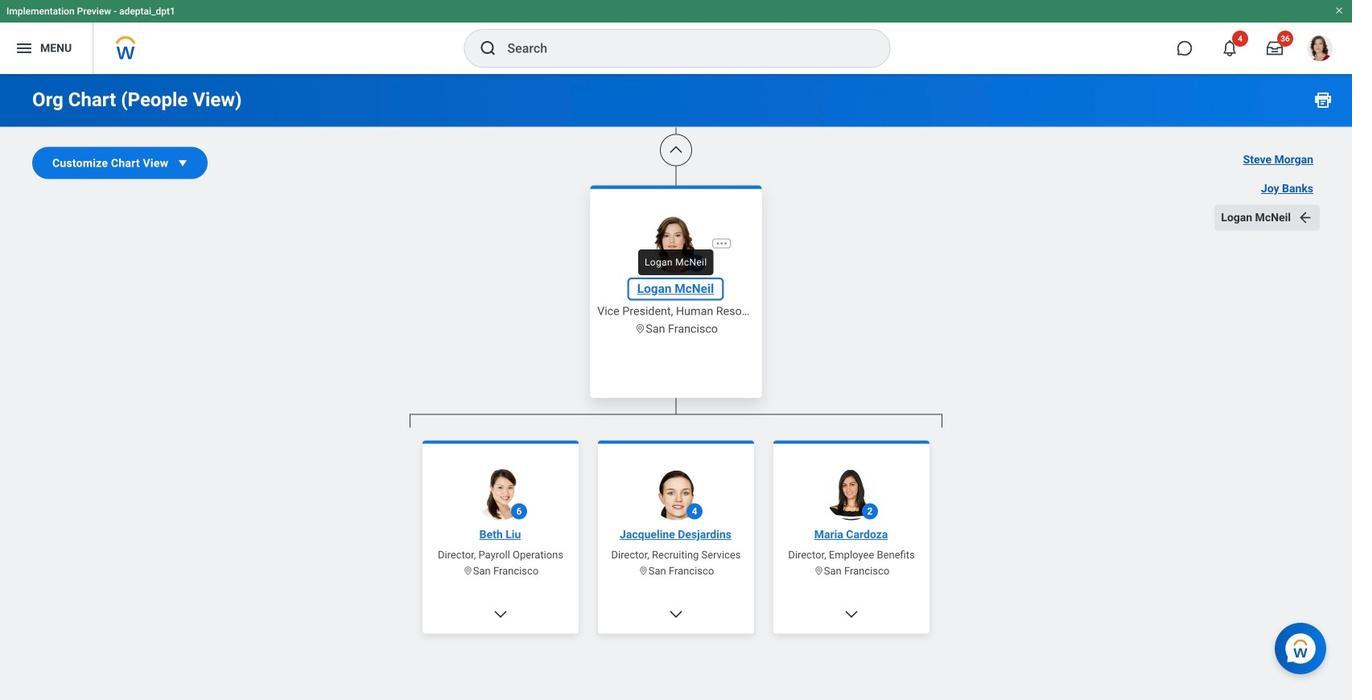 Task type: vqa. For each thing, say whether or not it's contained in the screenshot.
arrow left image
yes



Task type: describe. For each thing, give the bounding box(es) containing it.
arrow left image
[[1297, 210, 1314, 226]]

Search Workday  search field
[[507, 31, 857, 66]]

1 horizontal spatial location image
[[634, 323, 646, 335]]

chevron down image
[[493, 606, 509, 623]]

close environment banner image
[[1334, 6, 1344, 15]]

0 horizontal spatial location image
[[463, 566, 473, 576]]

print org chart image
[[1314, 90, 1333, 109]]

search image
[[478, 39, 498, 58]]

inbox large image
[[1267, 40, 1283, 56]]

chevron up image
[[668, 142, 684, 158]]



Task type: locate. For each thing, give the bounding box(es) containing it.
2 horizontal spatial location image
[[814, 566, 824, 576]]

related actions image
[[715, 237, 728, 250]]

chevron down image
[[668, 606, 684, 623]]

justify image
[[14, 39, 34, 58]]

banner
[[0, 0, 1352, 74]]

caret down image
[[175, 155, 191, 171]]

logan mcneil, logan mcneil, 3 direct reports element
[[410, 428, 943, 700]]

notifications large image
[[1222, 40, 1238, 56]]

tooltip
[[633, 245, 718, 280]]

location image
[[634, 323, 646, 335], [463, 566, 473, 576], [814, 566, 824, 576]]

location image
[[638, 566, 649, 576]]

main content
[[0, 0, 1352, 700]]

profile logan mcneil image
[[1307, 35, 1333, 64]]



